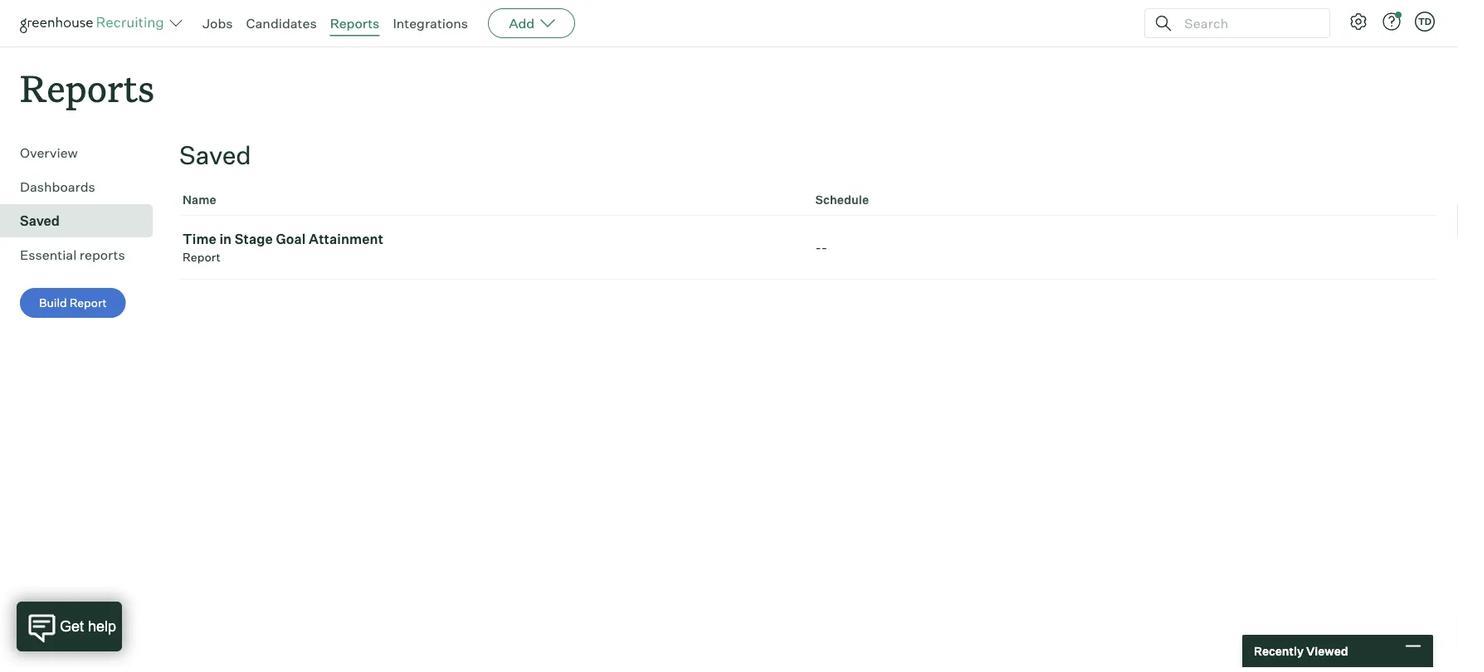 Task type: describe. For each thing, give the bounding box(es) containing it.
0 vertical spatial saved
[[179, 140, 251, 171]]

td button
[[1416, 12, 1436, 32]]

jobs link
[[203, 15, 233, 32]]

td
[[1419, 16, 1432, 27]]

build report
[[39, 296, 107, 310]]

goal
[[276, 231, 306, 248]]

name
[[183, 193, 217, 207]]

essential reports
[[20, 247, 125, 263]]

1 - from the left
[[816, 239, 822, 256]]

td button
[[1412, 8, 1439, 35]]

essential reports link
[[20, 245, 146, 265]]

candidates
[[246, 15, 317, 32]]

integrations
[[393, 15, 468, 32]]

time
[[183, 231, 217, 248]]

recently
[[1255, 644, 1304, 659]]

overview
[[20, 145, 78, 161]]

overview link
[[20, 143, 146, 163]]

jobs
[[203, 15, 233, 32]]



Task type: vqa. For each thing, say whether or not it's contained in the screenshot.
--
yes



Task type: locate. For each thing, give the bounding box(es) containing it.
0 vertical spatial report
[[183, 250, 221, 265]]

--
[[816, 239, 828, 256]]

report inside time in stage goal attainment report
[[183, 250, 221, 265]]

add button
[[488, 8, 576, 38]]

recently viewed
[[1255, 644, 1349, 659]]

saved link
[[20, 211, 146, 231]]

reports down greenhouse recruiting image
[[20, 63, 155, 112]]

1 horizontal spatial report
[[183, 250, 221, 265]]

reports right the candidates link
[[330, 15, 380, 32]]

0 horizontal spatial reports
[[20, 63, 155, 112]]

1 horizontal spatial reports
[[330, 15, 380, 32]]

0 horizontal spatial report
[[69, 296, 107, 310]]

saved up essential
[[20, 213, 60, 229]]

report inside button
[[69, 296, 107, 310]]

dashboards link
[[20, 177, 146, 197]]

schedule
[[816, 193, 869, 207]]

report right the build
[[69, 296, 107, 310]]

1 horizontal spatial saved
[[179, 140, 251, 171]]

time in stage goal attainment report
[[183, 231, 384, 265]]

build
[[39, 296, 67, 310]]

candidates link
[[246, 15, 317, 32]]

attainment
[[309, 231, 384, 248]]

1 vertical spatial report
[[69, 296, 107, 310]]

configure image
[[1349, 12, 1369, 32]]

greenhouse recruiting image
[[20, 13, 169, 33]]

reports link
[[330, 15, 380, 32]]

viewed
[[1307, 644, 1349, 659]]

0 vertical spatial reports
[[330, 15, 380, 32]]

in
[[220, 231, 232, 248]]

report down time
[[183, 250, 221, 265]]

integrations link
[[393, 15, 468, 32]]

dashboards
[[20, 179, 95, 195]]

-
[[816, 239, 822, 256], [822, 239, 828, 256]]

essential
[[20, 247, 77, 263]]

reports
[[80, 247, 125, 263]]

1 vertical spatial saved
[[20, 213, 60, 229]]

reports
[[330, 15, 380, 32], [20, 63, 155, 112]]

1 vertical spatial reports
[[20, 63, 155, 112]]

2 - from the left
[[822, 239, 828, 256]]

stage
[[235, 231, 273, 248]]

Search text field
[[1181, 11, 1315, 35]]

build report button
[[20, 288, 126, 318]]

saved
[[179, 140, 251, 171], [20, 213, 60, 229]]

saved up name at the left top of page
[[179, 140, 251, 171]]

report
[[183, 250, 221, 265], [69, 296, 107, 310]]

0 horizontal spatial saved
[[20, 213, 60, 229]]

add
[[509, 15, 535, 32]]



